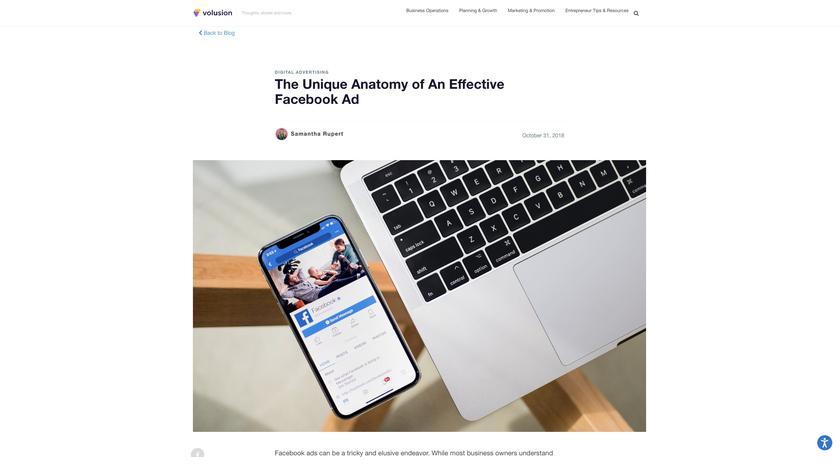 Task type: vqa. For each thing, say whether or not it's contained in the screenshot.
for inside the the Reliable Ecommerce for a Low Total Cost of Ownership
no



Task type: locate. For each thing, give the bounding box(es) containing it.
tricky
[[347, 449, 363, 457]]

& for planning
[[478, 8, 481, 13]]

2 horizontal spatial &
[[603, 8, 606, 13]]

facebook down the advertising
[[275, 91, 338, 107]]

anatomy
[[351, 76, 408, 92]]

operations
[[426, 8, 449, 13]]

facebook left ads
[[275, 449, 305, 457]]

ad
[[342, 91, 359, 107]]

samantha rupert
[[291, 130, 344, 137]]

samantha rupert link
[[275, 127, 344, 141]]

facebook
[[275, 91, 338, 107], [275, 449, 305, 457]]

and left the more.
[[274, 11, 281, 15]]

a
[[342, 449, 345, 457]]

the
[[275, 76, 299, 92]]

advertising
[[296, 70, 329, 75]]

planning
[[459, 8, 477, 13]]

1 horizontal spatial &
[[530, 8, 533, 13]]

0 horizontal spatial &
[[478, 8, 481, 13]]

facebook inside digital advertising the unique anatomy of an effective facebook ad
[[275, 91, 338, 107]]

1 horizontal spatial and
[[365, 449, 377, 457]]

ads
[[307, 449, 318, 457]]

& right tips
[[603, 8, 606, 13]]

promotion
[[534, 8, 555, 13]]

most
[[450, 449, 465, 457]]

unique
[[303, 76, 348, 92]]

planning & growth
[[459, 8, 497, 13]]

0 horizontal spatial and
[[274, 11, 281, 15]]

marketing & promotion
[[508, 8, 555, 13]]

0 vertical spatial facebook
[[275, 91, 338, 107]]

& right marketing
[[530, 8, 533, 13]]

and right tricky
[[365, 449, 377, 457]]

and
[[274, 11, 281, 15], [365, 449, 377, 457]]

& inside entrepreneur tips & resources link
[[603, 8, 606, 13]]

business operations
[[407, 8, 449, 13]]

1 facebook from the top
[[275, 91, 338, 107]]

business operations link
[[407, 7, 449, 14]]

1 vertical spatial and
[[365, 449, 377, 457]]

&
[[478, 8, 481, 13], [530, 8, 533, 13], [603, 8, 606, 13]]

facebook image
[[196, 452, 200, 457]]

& left growth
[[478, 8, 481, 13]]

0 vertical spatial and
[[274, 11, 281, 15]]

1 vertical spatial facebook
[[275, 449, 305, 457]]

back
[[204, 30, 216, 36]]

business
[[407, 8, 425, 13]]

2 facebook from the top
[[275, 449, 305, 457]]

search image
[[634, 10, 639, 16]]

the unique anatomy of an effective facebook ad image
[[193, 160, 646, 432]]

marketing
[[508, 8, 529, 13]]

& inside "planning & growth" link
[[478, 8, 481, 13]]

back to blog
[[202, 30, 235, 36]]

elusive
[[378, 449, 399, 457]]

effective
[[449, 76, 505, 92]]

31,
[[544, 132, 551, 138]]

& inside marketing & promotion link
[[530, 8, 533, 13]]

digital advertising the unique anatomy of an effective facebook ad
[[275, 70, 505, 107]]

chevron left image
[[199, 30, 202, 35]]

growth
[[483, 8, 497, 13]]



Task type: describe. For each thing, give the bounding box(es) containing it.
thoughts,
[[242, 11, 260, 15]]

an
[[428, 76, 446, 92]]

be
[[332, 449, 340, 457]]

samantha
[[291, 130, 321, 137]]

facebook ads can be a tricky and elusive endeavor. while most business owners understand
[[275, 449, 561, 457]]

& for marketing
[[530, 8, 533, 13]]

entrepreneur
[[566, 8, 592, 13]]

thoughts, stories and more.
[[242, 11, 292, 15]]

facebook inside facebook ads can be a tricky and elusive endeavor. while most business owners understand
[[275, 449, 305, 457]]

2018
[[553, 132, 565, 138]]

open accessibe: accessibility options, statement and help image
[[822, 438, 829, 448]]

understand
[[519, 449, 553, 457]]

while
[[432, 449, 448, 457]]

blog
[[224, 30, 235, 36]]

endeavor.
[[401, 449, 430, 457]]

october
[[523, 132, 542, 138]]

entrepreneur tips & resources
[[566, 8, 629, 13]]

resources
[[607, 8, 629, 13]]

october 31, 2018
[[523, 132, 565, 138]]

business
[[467, 449, 494, 457]]

owners
[[496, 449, 517, 457]]

entrepreneur tips & resources link
[[566, 7, 629, 15]]

more.
[[282, 11, 292, 15]]

back to blog link
[[195, 26, 239, 39]]

planning & growth link
[[459, 7, 497, 14]]

rupert
[[323, 130, 344, 137]]

of
[[412, 76, 425, 92]]

and inside facebook ads can be a tricky and elusive endeavor. while most business owners understand
[[365, 449, 377, 457]]

marketing & promotion link
[[508, 7, 555, 14]]

can
[[319, 449, 330, 457]]

to
[[218, 30, 222, 36]]

digital
[[275, 70, 294, 75]]

stories
[[261, 11, 273, 15]]

tips
[[593, 8, 602, 13]]



